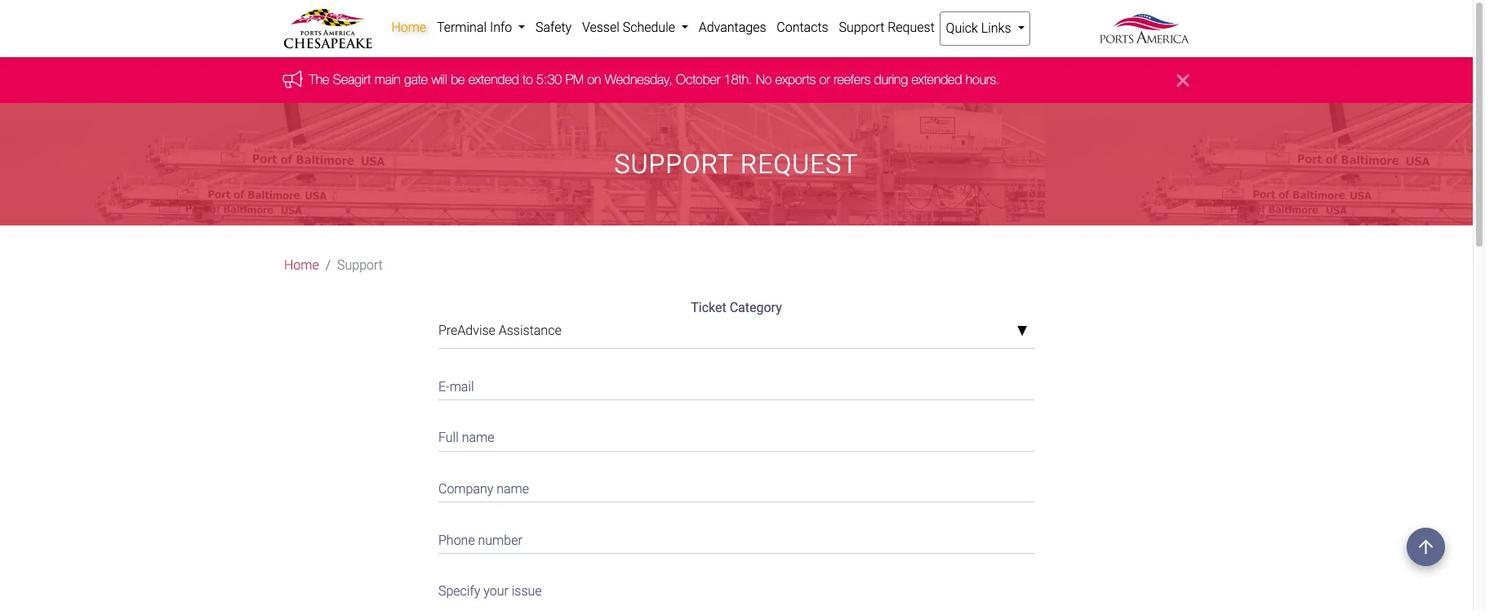 Task type: locate. For each thing, give the bounding box(es) containing it.
support
[[839, 20, 885, 35], [615, 149, 734, 180], [337, 258, 383, 273]]

be
[[451, 72, 466, 87]]

home
[[392, 20, 427, 35], [284, 258, 319, 273]]

home link
[[386, 11, 432, 44], [284, 256, 319, 276]]

extended
[[469, 72, 520, 87], [912, 72, 963, 87]]

1 horizontal spatial home
[[392, 20, 427, 35]]

1 horizontal spatial extended
[[912, 72, 963, 87]]

0 vertical spatial support request
[[839, 20, 935, 35]]

1 vertical spatial support
[[615, 149, 734, 180]]

full
[[439, 430, 459, 446]]

E-mail email field
[[439, 369, 1035, 400]]

go to top image
[[1408, 528, 1446, 566]]

2 vertical spatial support
[[337, 258, 383, 273]]

0 horizontal spatial name
[[462, 430, 495, 446]]

home for the leftmost home link
[[284, 258, 319, 273]]

to
[[523, 72, 534, 87]]

extended right during
[[912, 72, 963, 87]]

quick links link
[[940, 11, 1031, 46]]

the
[[310, 72, 330, 87]]

name for full name
[[462, 430, 495, 446]]

advantages
[[699, 20, 767, 35]]

Phone number text field
[[439, 522, 1035, 554]]

advantages link
[[694, 11, 772, 44]]

bullhorn image
[[283, 70, 310, 88]]

0 horizontal spatial extended
[[469, 72, 520, 87]]

reefers
[[835, 72, 872, 87]]

support request
[[839, 20, 935, 35], [615, 149, 859, 180]]

vessel
[[582, 20, 620, 35]]

or
[[820, 72, 831, 87]]

0 vertical spatial request
[[888, 20, 935, 35]]

18th.
[[725, 72, 753, 87]]

the seagirt main gate will be extended to 5:30 pm on wednesday, october 18th.  no exports or reefers during extended hours.
[[310, 72, 1001, 87]]

1 horizontal spatial name
[[497, 481, 529, 497]]

name right company
[[497, 481, 529, 497]]

1 horizontal spatial home link
[[386, 11, 432, 44]]

0 horizontal spatial support
[[337, 258, 383, 273]]

vessel schedule
[[582, 20, 679, 35]]

hours.
[[967, 72, 1001, 87]]

0 vertical spatial support
[[839, 20, 885, 35]]

wednesday,
[[606, 72, 673, 87]]

no
[[757, 72, 773, 87]]

Full name text field
[[439, 420, 1035, 451]]

1 vertical spatial home link
[[284, 256, 319, 276]]

1 horizontal spatial support
[[615, 149, 734, 180]]

quick links
[[946, 20, 1015, 36]]

close image
[[1178, 71, 1190, 90]]

0 horizontal spatial home
[[284, 258, 319, 273]]

contacts
[[777, 20, 829, 35]]

name right full
[[462, 430, 495, 446]]

0 vertical spatial name
[[462, 430, 495, 446]]

1 vertical spatial request
[[741, 149, 859, 180]]

october
[[677, 72, 721, 87]]

0 vertical spatial home
[[392, 20, 427, 35]]

request
[[888, 20, 935, 35], [741, 149, 859, 180]]

0 horizontal spatial home link
[[284, 256, 319, 276]]

name for company name
[[497, 481, 529, 497]]

1 vertical spatial name
[[497, 481, 529, 497]]

quick
[[946, 20, 979, 36]]

assistance
[[499, 323, 562, 339]]

1 vertical spatial home
[[284, 258, 319, 273]]

extended left to
[[469, 72, 520, 87]]

specify
[[439, 583, 481, 599]]

name
[[462, 430, 495, 446], [497, 481, 529, 497]]



Task type: vqa. For each thing, say whether or not it's contained in the screenshot.
AGREEMENT
no



Task type: describe. For each thing, give the bounding box(es) containing it.
terminal info link
[[432, 11, 531, 44]]

1 vertical spatial support request
[[615, 149, 859, 180]]

Company name text field
[[439, 471, 1035, 503]]

ticket
[[691, 300, 727, 316]]

vessel schedule link
[[577, 11, 694, 44]]

company name
[[439, 481, 529, 497]]

1 extended from the left
[[469, 72, 520, 87]]

exports
[[776, 72, 817, 87]]

category
[[730, 300, 782, 316]]

preadvise
[[439, 323, 496, 339]]

terminal
[[437, 20, 487, 35]]

the seagirt main gate will be extended to 5:30 pm on wednesday, october 18th.  no exports or reefers during extended hours. link
[[310, 72, 1001, 87]]

pm
[[566, 72, 585, 87]]

the seagirt main gate will be extended to 5:30 pm on wednesday, october 18th.  no exports or reefers during extended hours. alert
[[0, 58, 1474, 103]]

full name
[[439, 430, 495, 446]]

2 horizontal spatial support
[[839, 20, 885, 35]]

preadvise assistance
[[439, 323, 562, 339]]

main
[[375, 72, 401, 87]]

safety
[[536, 20, 572, 35]]

5:30
[[537, 72, 563, 87]]

safety link
[[531, 11, 577, 44]]

ticket category
[[691, 300, 782, 316]]

▼
[[1017, 325, 1028, 338]]

schedule
[[623, 20, 676, 35]]

terminal info
[[437, 20, 516, 35]]

phone
[[439, 532, 475, 548]]

1 horizontal spatial request
[[888, 20, 935, 35]]

0 vertical spatial home link
[[386, 11, 432, 44]]

specify your issue
[[439, 583, 542, 599]]

2 extended from the left
[[912, 72, 963, 87]]

company
[[439, 481, 494, 497]]

mail
[[450, 379, 474, 394]]

Specify your issue text field
[[439, 573, 1035, 611]]

seagirt
[[334, 72, 372, 87]]

0 horizontal spatial request
[[741, 149, 859, 180]]

support request link
[[834, 11, 940, 44]]

contacts link
[[772, 11, 834, 44]]

your
[[484, 583, 509, 599]]

during
[[875, 72, 909, 87]]

e-
[[439, 379, 450, 394]]

e-mail
[[439, 379, 474, 394]]

on
[[588, 72, 602, 87]]

phone number
[[439, 532, 523, 548]]

info
[[490, 20, 512, 35]]

number
[[478, 532, 523, 548]]

issue
[[512, 583, 542, 599]]

gate
[[405, 72, 428, 87]]

links
[[982, 20, 1012, 36]]

home for topmost home link
[[392, 20, 427, 35]]

will
[[432, 72, 448, 87]]



